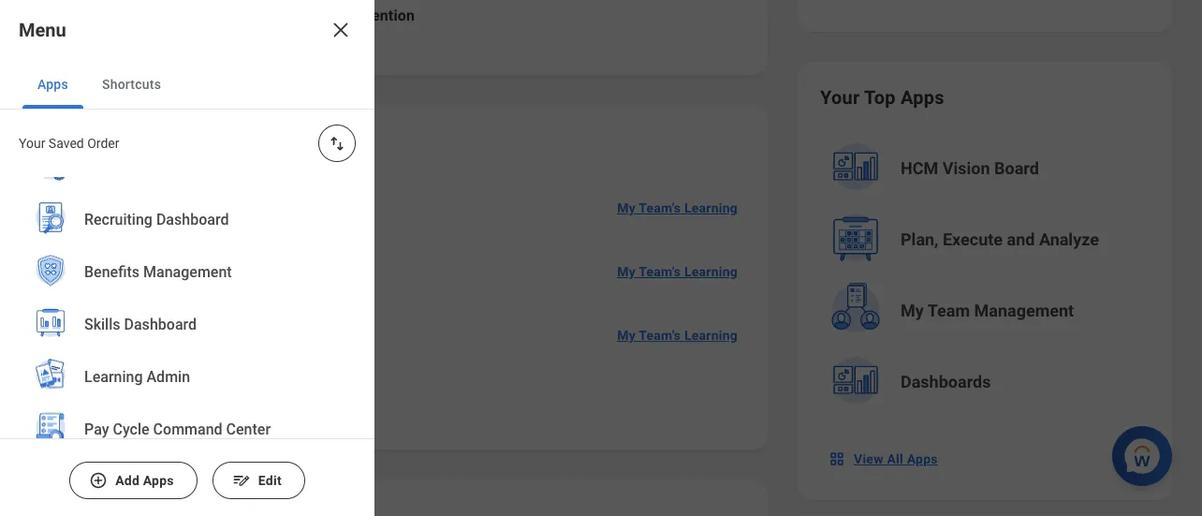 Task type: describe. For each thing, give the bounding box(es) containing it.
view all apps button
[[820, 440, 949, 478]]

learning inside jacqueline desjardins required learning due soon
[[173, 275, 225, 290]]

team's for maria cardoza
[[639, 328, 681, 343]]

dashboards button
[[822, 348, 1152, 416]]

skills dashboard link
[[22, 298, 352, 352]]

tab list containing apps
[[0, 60, 375, 110]]

required learning due soon
[[116, 211, 287, 227]]

have
[[169, 6, 203, 24]]

shortcuts
[[102, 76, 161, 92]]

desjardins
[[196, 253, 270, 271]]

recruiting
[[84, 210, 153, 228]]

team org chart button
[[56, 390, 168, 427]]

you have expenses that need attention
[[139, 6, 415, 24]]

admin
[[147, 367, 190, 385]]

my team's learning button for maria cardoza
[[610, 317, 746, 354]]

plan,
[[901, 230, 939, 250]]

execute
[[943, 230, 1003, 250]]

skills
[[84, 315, 120, 333]]

hcm vision board
[[901, 159, 1040, 178]]

my team's learning button for jacqueline desjardins
[[610, 253, 746, 290]]

learning inside 'link'
[[84, 367, 143, 385]]

global navigation dialog
[[0, 0, 375, 516]]

all
[[887, 451, 904, 467]]

add apps button
[[69, 462, 197, 499]]

order
[[87, 135, 119, 151]]

1 required from the top
[[116, 211, 169, 227]]

plus circle image
[[89, 471, 108, 490]]

x image
[[330, 19, 352, 41]]

pay
[[84, 420, 109, 438]]

vision
[[943, 159, 991, 178]]

need
[[312, 6, 347, 24]]

your top apps
[[820, 86, 945, 108]]

required inside jacqueline desjardins required learning due soon
[[116, 275, 169, 290]]

jacqueline desjardins button
[[109, 251, 277, 273]]

add
[[115, 473, 140, 488]]

view
[[854, 451, 884, 467]]

hcm
[[901, 159, 939, 178]]

chart
[[126, 401, 160, 416]]

1 due from the top
[[229, 211, 252, 227]]

text edit image
[[232, 471, 251, 490]]

learning admin
[[84, 367, 190, 385]]

apps inside 'button'
[[143, 473, 174, 488]]

benefits management
[[84, 263, 232, 280]]

cardoza
[[160, 317, 217, 335]]

hcm vision board button
[[822, 135, 1152, 202]]

1 soon from the top
[[256, 211, 287, 227]]

center
[[226, 420, 271, 438]]

management inside "benefits management" link
[[143, 263, 232, 280]]

org
[[101, 401, 123, 416]]

pay cycle command center link
[[22, 403, 352, 457]]

my team management
[[901, 301, 1074, 321]]

analyze
[[1040, 230, 1099, 250]]

cycle
[[113, 420, 150, 438]]

team highlights list
[[52, 176, 746, 367]]

my team management button
[[822, 277, 1152, 345]]

my inside button
[[901, 301, 924, 321]]

highlights
[[105, 129, 194, 151]]

benefits management link
[[22, 245, 352, 300]]



Task type: locate. For each thing, give the bounding box(es) containing it.
your for your saved order
[[19, 135, 45, 151]]

dashboard
[[156, 210, 229, 228], [124, 315, 197, 333]]

1 vertical spatial required
[[116, 275, 169, 290]]

shortcuts button
[[87, 60, 176, 109]]

1 vertical spatial my team's learning
[[617, 264, 738, 279]]

soon
[[256, 211, 287, 227], [256, 275, 287, 290]]

0 horizontal spatial management
[[143, 263, 232, 280]]

required down the jacqueline
[[116, 275, 169, 290]]

0 vertical spatial dashboard
[[156, 210, 229, 228]]

sort image
[[328, 134, 347, 153]]

due up desjardins
[[229, 211, 252, 227]]

attention
[[351, 6, 415, 24]]

command
[[153, 420, 223, 438]]

team for team highlights
[[52, 129, 101, 151]]

0 vertical spatial soon
[[256, 211, 287, 227]]

dashboards
[[901, 372, 991, 392]]

my team's learning for maria cardoza
[[617, 328, 738, 343]]

your saved order
[[19, 135, 119, 151]]

team up pay
[[64, 401, 98, 416]]

apps
[[37, 76, 68, 92], [901, 86, 945, 108], [907, 451, 938, 467], [143, 473, 174, 488]]

1 horizontal spatial your
[[820, 86, 860, 108]]

soon inside jacqueline desjardins required learning due soon
[[256, 275, 287, 290]]

dashboard inside "link"
[[124, 315, 197, 333]]

edit button
[[212, 462, 305, 499]]

1 my team's learning from the top
[[617, 200, 738, 216]]

your left the top
[[820, 86, 860, 108]]

you have expenses that need attention button
[[52, 0, 746, 52]]

learning
[[685, 200, 738, 216], [173, 211, 225, 227], [685, 264, 738, 279], [173, 275, 225, 290], [685, 328, 738, 343], [84, 367, 143, 385]]

apps down menu
[[37, 76, 68, 92]]

maria cardoza
[[116, 317, 217, 335]]

maria
[[116, 317, 156, 335]]

team's
[[639, 200, 681, 216], [639, 264, 681, 279], [639, 328, 681, 343]]

dashboard for skills dashboard
[[124, 315, 197, 333]]

board
[[995, 159, 1040, 178]]

2 vertical spatial my team's learning button
[[610, 317, 746, 354]]

1 vertical spatial due
[[229, 275, 252, 290]]

1 vertical spatial team's
[[639, 264, 681, 279]]

team for team org chart
[[64, 401, 98, 416]]

2 my team's learning from the top
[[617, 264, 738, 279]]

my team's learning
[[617, 200, 738, 216], [617, 264, 738, 279], [617, 328, 738, 343]]

required up the jacqueline
[[116, 211, 169, 227]]

1 vertical spatial management
[[975, 301, 1074, 321]]

skills dashboard
[[84, 315, 197, 333]]

dashboard for recruiting dashboard
[[156, 210, 229, 228]]

0 vertical spatial due
[[229, 211, 252, 227]]

team inside button
[[928, 301, 970, 321]]

team highlights
[[52, 129, 194, 151]]

my
[[617, 200, 636, 216], [617, 264, 636, 279], [901, 301, 924, 321], [617, 328, 636, 343]]

0 vertical spatial team
[[52, 129, 101, 151]]

2 vertical spatial team
[[64, 401, 98, 416]]

2 vertical spatial team's
[[639, 328, 681, 343]]

jacqueline desjardins required learning due soon
[[116, 253, 287, 290]]

apps button
[[22, 60, 83, 109]]

team's for jacqueline desjardins
[[639, 264, 681, 279]]

1 vertical spatial my team's learning button
[[610, 253, 746, 290]]

1 vertical spatial your
[[19, 135, 45, 151]]

add apps
[[115, 473, 174, 488]]

1 team's from the top
[[639, 200, 681, 216]]

learning admin link
[[22, 350, 352, 405]]

soon up desjardins
[[256, 211, 287, 227]]

benefits
[[84, 263, 140, 280]]

2 required from the top
[[116, 275, 169, 290]]

maria cardoza button
[[109, 315, 225, 337]]

0 vertical spatial your
[[820, 86, 860, 108]]

3 my team's learning button from the top
[[610, 317, 746, 354]]

you
[[139, 6, 165, 24]]

2 team's from the top
[[639, 264, 681, 279]]

menu
[[19, 19, 66, 41]]

required
[[116, 211, 169, 227], [116, 275, 169, 290]]

that
[[276, 6, 308, 24]]

3 my team's learning from the top
[[617, 328, 738, 343]]

0 vertical spatial team's
[[639, 200, 681, 216]]

2 vertical spatial my team's learning
[[617, 328, 738, 343]]

0 horizontal spatial your
[[19, 135, 45, 151]]

1 vertical spatial dashboard
[[124, 315, 197, 333]]

tab list
[[0, 60, 375, 110]]

your left saved
[[19, 135, 45, 151]]

my team's learning for jacqueline desjardins
[[617, 264, 738, 279]]

1 vertical spatial soon
[[256, 275, 287, 290]]

0 vertical spatial management
[[143, 263, 232, 280]]

nbox image
[[828, 450, 847, 468]]

2 due from the top
[[229, 275, 252, 290]]

2 my team's learning button from the top
[[610, 253, 746, 290]]

your inside global navigation dialog
[[19, 135, 45, 151]]

due inside jacqueline desjardins required learning due soon
[[229, 275, 252, 290]]

recruiting dashboard
[[84, 210, 229, 228]]

view all apps
[[854, 451, 938, 467]]

soon down desjardins
[[256, 275, 287, 290]]

0 vertical spatial required
[[116, 211, 169, 227]]

team up dashboards on the right
[[928, 301, 970, 321]]

saved
[[49, 135, 84, 151]]

management inside my team management button
[[975, 301, 1074, 321]]

jacqueline
[[116, 253, 192, 271]]

edit
[[258, 473, 282, 488]]

0 vertical spatial my team's learning button
[[610, 189, 746, 227]]

1 my team's learning button from the top
[[610, 189, 746, 227]]

3 team's from the top
[[639, 328, 681, 343]]

your
[[820, 86, 860, 108], [19, 135, 45, 151]]

expenses
[[207, 6, 273, 24]]

team down apps button
[[52, 129, 101, 151]]

plan, execute and analyze button
[[822, 206, 1152, 273]]

2 soon from the top
[[256, 275, 287, 290]]

due down desjardins
[[229, 275, 252, 290]]

recruiting dashboard link
[[22, 193, 352, 247]]

and
[[1007, 230, 1035, 250]]

due
[[229, 211, 252, 227], [229, 275, 252, 290]]

1 vertical spatial team
[[928, 301, 970, 321]]

top
[[865, 86, 896, 108]]

your for your top apps
[[820, 86, 860, 108]]

apps right the top
[[901, 86, 945, 108]]

management
[[143, 263, 232, 280], [975, 301, 1074, 321]]

team org chart
[[64, 401, 160, 416]]

plan, execute and analyze
[[901, 230, 1099, 250]]

team inside button
[[64, 401, 98, 416]]

pay cycle command center
[[84, 420, 271, 438]]

1 horizontal spatial management
[[975, 301, 1074, 321]]

0 vertical spatial my team's learning
[[617, 200, 738, 216]]

apps right the all in the right of the page
[[907, 451, 938, 467]]

apps right add
[[143, 473, 174, 488]]

my team's learning button
[[610, 189, 746, 227], [610, 253, 746, 290], [610, 317, 746, 354]]

team
[[52, 129, 101, 151], [928, 301, 970, 321], [64, 401, 98, 416]]



Task type: vqa. For each thing, say whether or not it's contained in the screenshot.
142 button
no



